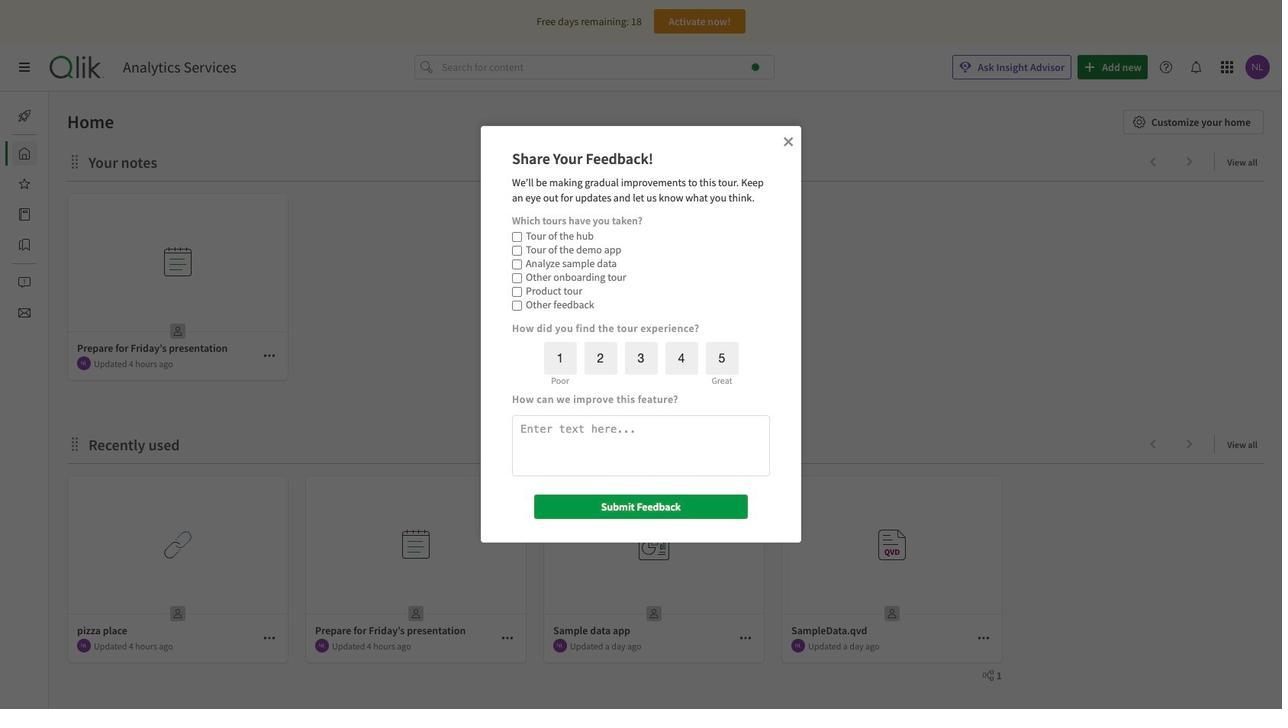 Task type: vqa. For each thing, say whether or not it's contained in the screenshot.
Explore the demo image
no



Task type: describe. For each thing, give the bounding box(es) containing it.
2 move collection image from the top
[[67, 436, 82, 452]]

subscriptions image
[[18, 307, 31, 319]]

home badge image
[[752, 63, 760, 71]]

getting started image
[[18, 110, 31, 122]]

home image
[[18, 147, 31, 160]]

noah lott image
[[315, 639, 329, 653]]



Task type: locate. For each thing, give the bounding box(es) containing it.
catalog image
[[18, 208, 31, 221]]

option group
[[540, 342, 739, 386]]

None checkbox
[[512, 259, 522, 269], [512, 273, 522, 283], [512, 301, 522, 310], [512, 259, 522, 269], [512, 273, 522, 283], [512, 301, 522, 310]]

0 vertical spatial move collection image
[[67, 154, 82, 169]]

1 vertical spatial move collection image
[[67, 436, 82, 452]]

1 move collection image from the top
[[67, 154, 82, 169]]

alerts image
[[18, 276, 31, 289]]

noah lott element
[[77, 357, 91, 370], [77, 639, 91, 653], [315, 639, 329, 653], [554, 639, 567, 653], [792, 639, 805, 653]]

move collection image
[[67, 154, 82, 169], [67, 436, 82, 452]]

navigation pane element
[[0, 98, 49, 331]]

noah lott image
[[77, 357, 91, 370], [77, 639, 91, 653], [554, 639, 567, 653], [792, 639, 805, 653]]

group
[[512, 229, 634, 311]]

favorites image
[[18, 178, 31, 190]]

dialog
[[481, 126, 802, 543]]

analytics services element
[[123, 58, 237, 76]]

Enter text here... text field
[[512, 415, 770, 476]]

None checkbox
[[512, 232, 522, 242], [512, 246, 522, 255], [512, 287, 522, 297], [512, 232, 522, 242], [512, 246, 522, 255], [512, 287, 522, 297]]

open sidebar menu image
[[18, 61, 31, 73]]

main content
[[43, 92, 1283, 709]]

collections image
[[18, 239, 31, 251]]



